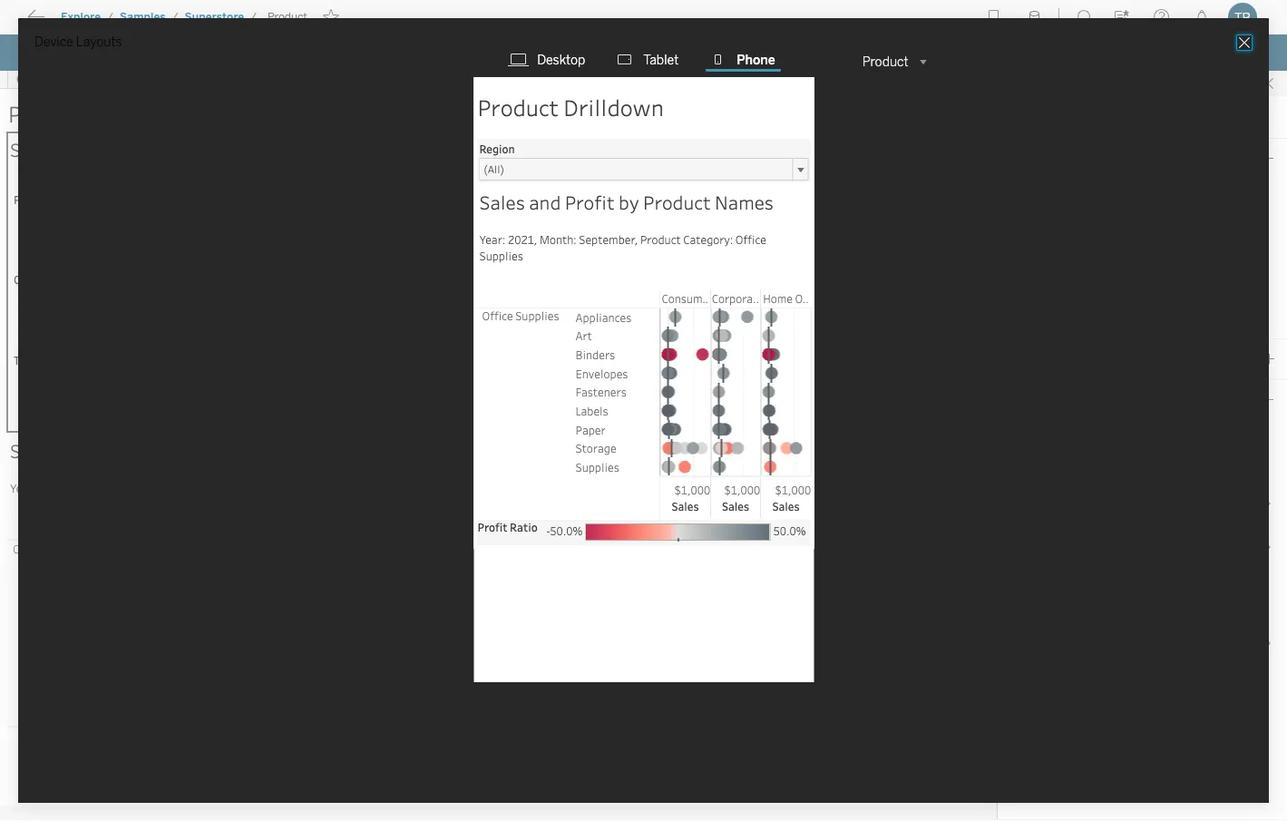 Task type: describe. For each thing, give the bounding box(es) containing it.
superstore link
[[184, 10, 245, 24]]

samples link
[[119, 10, 167, 24]]

2 / from the left
[[172, 11, 178, 24]]

explore link
[[60, 10, 102, 24]]

layouts
[[76, 34, 122, 50]]

phone button
[[706, 51, 781, 72]]

superstore
[[185, 11, 244, 24]]

device
[[34, 34, 73, 50]]

product element
[[262, 11, 313, 24]]

3 / from the left
[[251, 11, 257, 24]]

skip
[[47, 13, 78, 31]]

product button
[[855, 51, 932, 73]]

explore / samples / superstore /
[[61, 11, 257, 24]]

1 / from the left
[[107, 11, 113, 24]]



Task type: vqa. For each thing, say whether or not it's contained in the screenshot.
"tablet" button
yes



Task type: locate. For each thing, give the bounding box(es) containing it.
desktop button
[[507, 51, 591, 69]]

tab list containing desktop
[[496, 51, 792, 73]]

product
[[268, 11, 307, 24], [863, 54, 909, 69]]

tab list
[[496, 51, 792, 73]]

to
[[82, 13, 96, 31]]

skip to content link
[[44, 10, 185, 34]]

1 horizontal spatial /
[[172, 11, 178, 24]]

/
[[107, 11, 113, 24], [172, 11, 178, 24], [251, 11, 257, 24]]

tablet button
[[613, 51, 684, 69]]

/ right samples link
[[172, 11, 178, 24]]

content
[[100, 13, 156, 31]]

skip to content
[[47, 13, 156, 31]]

0 horizontal spatial product
[[268, 11, 307, 24]]

phone
[[737, 52, 776, 68]]

samples
[[120, 11, 166, 24]]

explore
[[61, 11, 101, 24]]

/ left product element
[[251, 11, 257, 24]]

0 vertical spatial product
[[268, 11, 307, 24]]

product inside dropdown button
[[863, 54, 909, 69]]

2 horizontal spatial /
[[251, 11, 257, 24]]

tablet
[[644, 52, 679, 68]]

device layouts
[[34, 34, 122, 50]]

desktop
[[537, 52, 586, 68]]

1 vertical spatial product
[[863, 54, 909, 69]]

1 horizontal spatial product
[[863, 54, 909, 69]]

0 horizontal spatial /
[[107, 11, 113, 24]]

/ right to
[[107, 11, 113, 24]]



